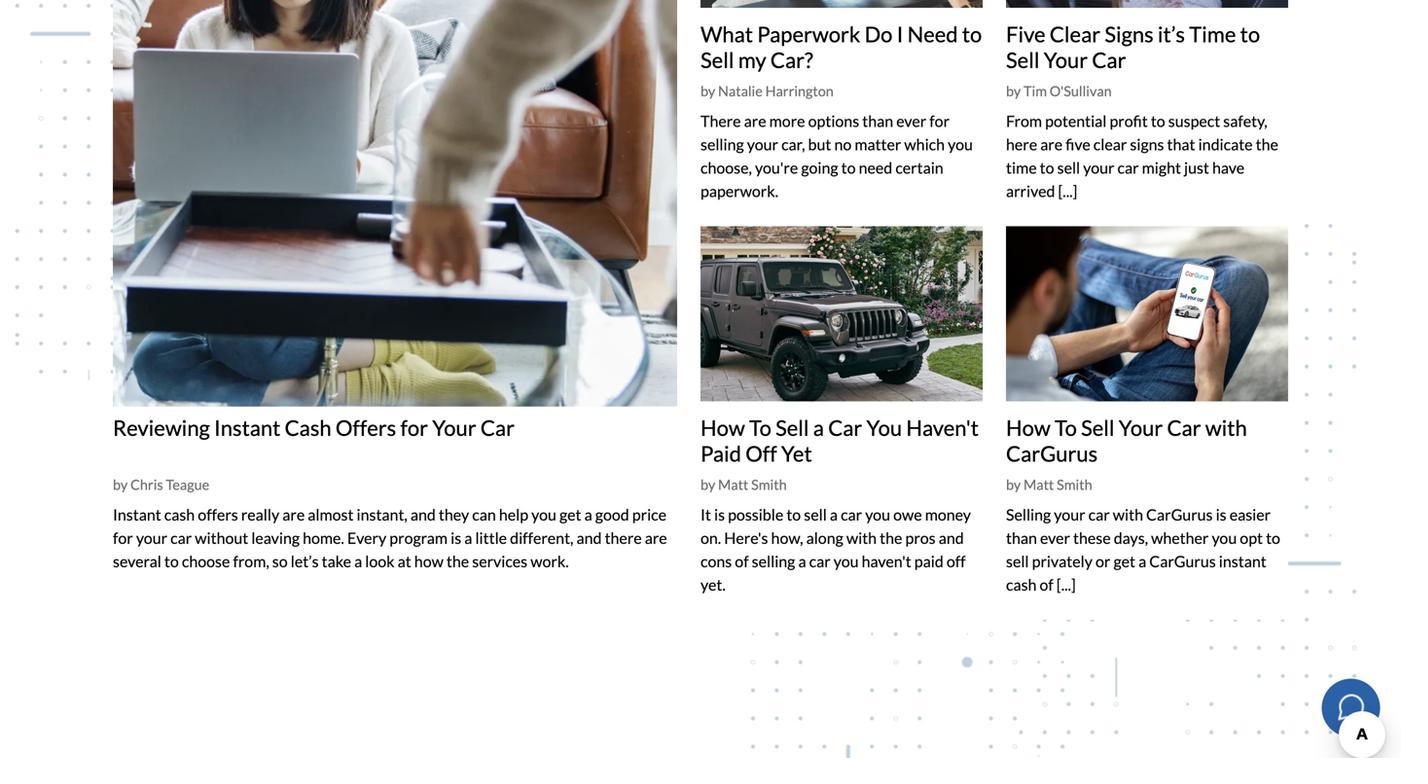 Task type: locate. For each thing, give the bounding box(es) containing it.
whether
[[1151, 528, 1209, 547]]

potential
[[1045, 112, 1107, 130]]

is right it
[[714, 505, 725, 524]]

ever
[[896, 112, 927, 130], [1040, 528, 1070, 547]]

0 vertical spatial get
[[559, 505, 581, 524]]

car inside how to sell a car you haven't paid off yet
[[828, 415, 862, 440]]

[...] right arrived
[[1058, 182, 1077, 201]]

you inside instant cash offers really are almost instant, and they can help you get a good price for your car without leaving home. every program is a little different, and there are several to choose from, so let's take a look at how the services work.
[[531, 505, 556, 524]]

instant,
[[357, 505, 408, 524]]

with up easier
[[1205, 415, 1247, 440]]

certain
[[896, 158, 944, 177]]

choose
[[182, 552, 230, 571]]

0 horizontal spatial than
[[862, 112, 893, 130]]

2 vertical spatial for
[[113, 528, 133, 547]]

1 horizontal spatial the
[[880, 528, 902, 547]]

the inside from potential profit to suspect safety, here are five clear signs that indicate the time to sell your car might just have arrived [...]
[[1256, 135, 1279, 154]]

with
[[1205, 415, 1247, 440], [1113, 505, 1143, 524], [846, 528, 877, 547]]

1 horizontal spatial sell
[[1006, 552, 1029, 571]]

with inside how to sell your car with cargurus
[[1205, 415, 1247, 440]]

0 vertical spatial ever
[[896, 112, 927, 130]]

just
[[1184, 158, 1209, 177]]

how up paid
[[701, 415, 745, 440]]

than inside selling your car with cargurus is easier than ever these days, whether you opt to sell privately or get a cargurus instant cash of [...]
[[1006, 528, 1037, 547]]

get right or
[[1114, 552, 1136, 571]]

1 to from the left
[[749, 415, 772, 440]]

with up days,
[[1113, 505, 1143, 524]]

2 horizontal spatial your
[[1119, 415, 1163, 440]]

2 vertical spatial sell
[[1006, 552, 1029, 571]]

is
[[714, 505, 725, 524], [1216, 505, 1227, 524], [451, 528, 461, 547]]

1 horizontal spatial instant
[[214, 415, 281, 440]]

0 horizontal spatial matt
[[718, 476, 749, 493]]

haven't
[[906, 415, 979, 440]]

you
[[948, 135, 973, 154], [531, 505, 556, 524], [865, 505, 890, 524], [1212, 528, 1237, 547], [834, 552, 859, 571]]

get
[[559, 505, 581, 524], [1114, 552, 1136, 571]]

your
[[1044, 47, 1088, 73], [432, 415, 476, 440], [1119, 415, 1163, 440]]

by matt smith up selling
[[1006, 476, 1092, 493]]

0 horizontal spatial sell
[[804, 505, 827, 524]]

car up "choose" in the bottom of the page
[[170, 528, 192, 547]]

2 vertical spatial the
[[447, 552, 469, 571]]

1 horizontal spatial smith
[[1057, 476, 1092, 493]]

leaving
[[251, 528, 300, 547]]

cargurus inside how to sell your car with cargurus
[[1006, 441, 1098, 466]]

1 horizontal spatial get
[[1114, 552, 1136, 571]]

car down clear
[[1118, 158, 1139, 177]]

car inside how to sell your car with cargurus
[[1167, 415, 1201, 440]]

five clear signs it's time to sell your car
[[1006, 22, 1260, 73]]

your down clear
[[1083, 158, 1115, 177]]

selling down there
[[701, 135, 744, 154]]

instant inside instant cash offers really are almost instant, and they can help you get a good price for your car without leaving home. every program is a little different, and there are several to choose from, so let's take a look at how the services work.
[[113, 505, 161, 524]]

to inside what paperwork do i need to sell my car?
[[962, 22, 982, 47]]

paperwork
[[757, 22, 861, 47]]

by matt smith up possible
[[701, 476, 787, 493]]

by matt smith
[[701, 476, 787, 493], [1006, 476, 1092, 493]]

selling inside there are more options than ever for selling your car, but no matter which you choose, you're going to need certain paperwork.
[[701, 135, 744, 154]]

let's
[[291, 552, 319, 571]]

0 vertical spatial sell
[[1057, 158, 1080, 177]]

time
[[1189, 22, 1236, 47]]

a down how,
[[798, 552, 806, 571]]

1 horizontal spatial for
[[400, 415, 428, 440]]

harrington
[[765, 83, 834, 99]]

smith down off
[[751, 476, 787, 493]]

there
[[605, 528, 642, 547]]

by up selling
[[1006, 476, 1021, 493]]

how right haven't
[[1006, 415, 1051, 440]]

is down they
[[451, 528, 461, 547]]

[...] inside selling your car with cargurus is easier than ever these days, whether you opt to sell privately or get a cargurus instant cash of [...]
[[1057, 575, 1076, 594]]

your up you're
[[747, 135, 778, 154]]

cash inside instant cash offers really are almost instant, and they can help you get a good price for your car without leaving home. every program is a little different, and there are several to choose from, so let's take a look at how the services work.
[[164, 505, 195, 524]]

1 horizontal spatial matt
[[1024, 476, 1054, 493]]

1 horizontal spatial cash
[[1006, 575, 1037, 594]]

cargurus down "whether"
[[1149, 552, 1216, 571]]

0 horizontal spatial ever
[[896, 112, 927, 130]]

of inside selling your car with cargurus is easier than ever these days, whether you opt to sell privately or get a cargurus instant cash of [...]
[[1040, 575, 1054, 594]]

yet.
[[701, 575, 726, 594]]

0 vertical spatial cargurus
[[1006, 441, 1098, 466]]

1 vertical spatial get
[[1114, 552, 1136, 571]]

to
[[962, 22, 982, 47], [1240, 22, 1260, 47], [1151, 112, 1165, 130], [841, 158, 856, 177], [1040, 158, 1054, 177], [787, 505, 801, 524], [1266, 528, 1281, 547], [164, 552, 179, 571]]

matt up selling
[[1024, 476, 1054, 493]]

1 horizontal spatial your
[[1044, 47, 1088, 73]]

how inside how to sell your car with cargurus
[[1006, 415, 1051, 440]]

indicate
[[1198, 135, 1253, 154]]

ever up privately
[[1040, 528, 1070, 547]]

your inside from potential profit to suspect safety, here are five clear signs that indicate the time to sell your car might just have arrived [...]
[[1083, 158, 1115, 177]]

the inside instant cash offers really are almost instant, and they can help you get a good price for your car without leaving home. every program is a little different, and there are several to choose from, so let's take a look at how the services work.
[[447, 552, 469, 571]]

possible
[[728, 505, 784, 524]]

1 horizontal spatial selling
[[752, 552, 795, 571]]

every
[[347, 528, 387, 547]]

a left look
[[354, 552, 362, 571]]

you up different,
[[531, 505, 556, 524]]

1 vertical spatial selling
[[752, 552, 795, 571]]

safety,
[[1223, 112, 1268, 130]]

reviewing instant cash offers for your car link
[[113, 415, 515, 440]]

the up haven't
[[880, 528, 902, 547]]

tim
[[1024, 83, 1047, 99]]

are left five at the top of page
[[1040, 135, 1063, 154]]

how
[[414, 552, 444, 571]]

sell inside it is possible to sell a car you owe money on. here's how, along with the pros and cons of selling a car you haven't paid off yet.
[[804, 505, 827, 524]]

1 vertical spatial cargurus
[[1146, 505, 1213, 524]]

1 vertical spatial the
[[880, 528, 902, 547]]

from potential profit to suspect safety, here are five clear signs that indicate the time to sell your car might just have arrived [...]
[[1006, 112, 1279, 201]]

2 horizontal spatial the
[[1256, 135, 1279, 154]]

money
[[925, 505, 971, 524]]

1 vertical spatial than
[[1006, 528, 1037, 547]]

selling
[[701, 135, 744, 154], [752, 552, 795, 571]]

0 vertical spatial cash
[[164, 505, 195, 524]]

0 horizontal spatial get
[[559, 505, 581, 524]]

with inside selling your car with cargurus is easier than ever these days, whether you opt to sell privately or get a cargurus instant cash of [...]
[[1113, 505, 1143, 524]]

your
[[747, 135, 778, 154], [1083, 158, 1115, 177], [1054, 505, 1086, 524], [136, 528, 167, 547]]

1 horizontal spatial is
[[714, 505, 725, 524]]

profit
[[1110, 112, 1148, 130]]

than up matter
[[862, 112, 893, 130]]

how to sell a car you haven't paid off yet image
[[701, 226, 983, 401]]

chris
[[130, 476, 163, 493]]

and up program
[[411, 505, 436, 524]]

smith up these
[[1057, 476, 1092, 493]]

it
[[701, 505, 711, 524]]

the
[[1256, 135, 1279, 154], [880, 528, 902, 547], [447, 552, 469, 571]]

little
[[475, 528, 507, 547]]

1 horizontal spatial with
[[1113, 505, 1143, 524]]

how inside how to sell a car you haven't paid off yet
[[701, 415, 745, 440]]

0 horizontal spatial with
[[846, 528, 877, 547]]

1 vertical spatial cash
[[1006, 575, 1037, 594]]

ever up which
[[896, 112, 927, 130]]

by left tim
[[1006, 83, 1021, 99]]

0 horizontal spatial for
[[113, 528, 133, 547]]

1 horizontal spatial how
[[1006, 415, 1051, 440]]

privately
[[1032, 552, 1093, 571]]

time
[[1006, 158, 1037, 177]]

2 vertical spatial with
[[846, 528, 877, 547]]

are
[[744, 112, 766, 130], [1040, 135, 1063, 154], [282, 505, 305, 524], [645, 528, 667, 547]]

and down money
[[939, 528, 964, 547]]

by
[[701, 83, 715, 99], [1006, 83, 1021, 99], [113, 476, 128, 493], [701, 476, 715, 493], [1006, 476, 1021, 493]]

your inside how to sell your car with cargurus
[[1119, 415, 1163, 440]]

0 horizontal spatial the
[[447, 552, 469, 571]]

by chris teague
[[113, 476, 209, 493]]

of inside it is possible to sell a car you owe money on. here's how, along with the pros and cons of selling a car you haven't paid off yet.
[[735, 552, 749, 571]]

choose,
[[701, 158, 752, 177]]

cash down 'teague'
[[164, 505, 195, 524]]

what paperwork do i need to sell my car? image
[[701, 0, 983, 8]]

of down here's
[[735, 552, 749, 571]]

you right which
[[948, 135, 973, 154]]

sell left privately
[[1006, 552, 1029, 571]]

car up these
[[1088, 505, 1110, 524]]

instant
[[214, 415, 281, 440], [113, 505, 161, 524]]

than
[[862, 112, 893, 130], [1006, 528, 1037, 547]]

1 vertical spatial ever
[[1040, 528, 1070, 547]]

the right how
[[447, 552, 469, 571]]

to inside how to sell your car with cargurus
[[1055, 415, 1077, 440]]

owe
[[893, 505, 922, 524]]

sell down five at the top of page
[[1057, 158, 1080, 177]]

0 horizontal spatial smith
[[751, 476, 787, 493]]

1 vertical spatial sell
[[804, 505, 827, 524]]

you inside selling your car with cargurus is easier than ever these days, whether you opt to sell privately or get a cargurus instant cash of [...]
[[1212, 528, 1237, 547]]

ever inside there are more options than ever for selling your car, but no matter which you choose, you're going to need certain paperwork.
[[896, 112, 927, 130]]

your inside selling your car with cargurus is easier than ever these days, whether you opt to sell privately or get a cargurus instant cash of [...]
[[1054, 505, 1086, 524]]

sell inside how to sell a car you haven't paid off yet
[[776, 415, 809, 440]]

1 horizontal spatial by matt smith
[[1006, 476, 1092, 493]]

your inside "five clear signs it's time to sell your car"
[[1044, 47, 1088, 73]]

a left you
[[813, 415, 824, 440]]

the down the safety, on the right of the page
[[1256, 135, 1279, 154]]

have
[[1212, 158, 1245, 177]]

more
[[769, 112, 805, 130]]

0 horizontal spatial to
[[749, 415, 772, 440]]

it is possible to sell a car you owe money on. here's how, along with the pros and cons of selling a car you haven't paid off yet.
[[701, 505, 971, 594]]

paid
[[914, 552, 944, 571]]

0 vertical spatial the
[[1256, 135, 1279, 154]]

of down privately
[[1040, 575, 1054, 594]]

0 vertical spatial selling
[[701, 135, 744, 154]]

cargurus up "whether"
[[1146, 505, 1213, 524]]

instant down chris
[[113, 505, 161, 524]]

than down selling
[[1006, 528, 1037, 547]]

by tim o'sullivan
[[1006, 83, 1112, 99]]

for right offers
[[400, 415, 428, 440]]

for up "several"
[[113, 528, 133, 547]]

the inside it is possible to sell a car you owe money on. here's how, along with the pros and cons of selling a car you haven't paid off yet.
[[880, 528, 902, 547]]

1 how from the left
[[701, 415, 745, 440]]

is left easier
[[1216, 505, 1227, 524]]

2 horizontal spatial sell
[[1057, 158, 1080, 177]]

a down days,
[[1139, 552, 1146, 571]]

cash
[[164, 505, 195, 524], [1006, 575, 1037, 594]]

0 horizontal spatial instant
[[113, 505, 161, 524]]

cargurus up selling
[[1006, 441, 1098, 466]]

[...] down privately
[[1057, 575, 1076, 594]]

what paperwork do i need to sell my car?
[[701, 22, 982, 73]]

of
[[735, 552, 749, 571], [1040, 575, 1054, 594]]

your up "several"
[[136, 528, 167, 547]]

is inside it is possible to sell a car you owe money on. here's how, along with the pros and cons of selling a car you haven't paid off yet.
[[714, 505, 725, 524]]

1 horizontal spatial to
[[1055, 415, 1077, 440]]

0 vertical spatial for
[[930, 112, 950, 130]]

offers
[[198, 505, 238, 524]]

1 vertical spatial with
[[1113, 505, 1143, 524]]

1 horizontal spatial of
[[1040, 575, 1054, 594]]

0 horizontal spatial is
[[451, 528, 461, 547]]

can
[[472, 505, 496, 524]]

get inside instant cash offers really are almost instant, and they can help you get a good price for your car without leaving home. every program is a little different, and there are several to choose from, so let's take a look at how the services work.
[[559, 505, 581, 524]]

your up these
[[1054, 505, 1086, 524]]

and inside it is possible to sell a car you owe money on. here's how, along with the pros and cons of selling a car you haven't paid off yet.
[[939, 528, 964, 547]]

to inside selling your car with cargurus is easier than ever these days, whether you opt to sell privately or get a cargurus instant cash of [...]
[[1266, 528, 1281, 547]]

you left owe
[[865, 505, 890, 524]]

car inside instant cash offers really are almost instant, and they can help you get a good price for your car without leaving home. every program is a little different, and there are several to choose from, so let's take a look at how the services work.
[[170, 528, 192, 547]]

my
[[738, 47, 766, 73]]

get up different,
[[559, 505, 581, 524]]

open chat window image
[[1335, 691, 1367, 722]]

matt down paid
[[718, 476, 749, 493]]

sell inside how to sell your car with cargurus
[[1081, 415, 1115, 440]]

1 smith from the left
[[751, 476, 787, 493]]

2 how from the left
[[1006, 415, 1051, 440]]

how for how to sell a car you haven't paid off yet
[[701, 415, 745, 440]]

2 horizontal spatial is
[[1216, 505, 1227, 524]]

are left more
[[744, 112, 766, 130]]

0 vertical spatial with
[[1205, 415, 1247, 440]]

0 horizontal spatial selling
[[701, 135, 744, 154]]

2 smith from the left
[[1057, 476, 1092, 493]]

no
[[834, 135, 852, 154]]

1 vertical spatial for
[[400, 415, 428, 440]]

instant left cash
[[214, 415, 281, 440]]

sell inside selling your car with cargurus is easier than ever these days, whether you opt to sell privately or get a cargurus instant cash of [...]
[[1006, 552, 1029, 571]]

home.
[[303, 528, 344, 547]]

reviewing instant cash offers for your car image
[[113, 0, 677, 407]]

you left opt
[[1212, 528, 1237, 547]]

to inside it is possible to sell a car you owe money on. here's how, along with the pros and cons of selling a car you haven't paid off yet.
[[787, 505, 801, 524]]

to inside how to sell a car you haven't paid off yet
[[749, 415, 772, 440]]

cash down privately
[[1006, 575, 1037, 594]]

2 horizontal spatial with
[[1205, 415, 1247, 440]]

0 vertical spatial instant
[[214, 415, 281, 440]]

0 vertical spatial [...]
[[1058, 182, 1077, 201]]

2 by matt smith from the left
[[1006, 476, 1092, 493]]

0 vertical spatial of
[[735, 552, 749, 571]]

1 matt from the left
[[718, 476, 749, 493]]

to inside "five clear signs it's time to sell your car"
[[1240, 22, 1260, 47]]

for up which
[[930, 112, 950, 130]]

and down 'good'
[[577, 528, 602, 547]]

almost
[[308, 505, 354, 524]]

are inside there are more options than ever for selling your car, but no matter which you choose, you're going to need certain paperwork.
[[744, 112, 766, 130]]

selling down how,
[[752, 552, 795, 571]]

1 horizontal spatial and
[[577, 528, 602, 547]]

help
[[499, 505, 528, 524]]

1 vertical spatial [...]
[[1057, 575, 1076, 594]]

2 horizontal spatial and
[[939, 528, 964, 547]]

2 to from the left
[[1055, 415, 1077, 440]]

2 horizontal spatial for
[[930, 112, 950, 130]]

smith
[[751, 476, 787, 493], [1057, 476, 1092, 493]]

natalie
[[718, 83, 763, 99]]

1 vertical spatial instant
[[113, 505, 161, 524]]

0 vertical spatial than
[[862, 112, 893, 130]]

clear
[[1050, 22, 1101, 47]]

1 horizontal spatial ever
[[1040, 528, 1070, 547]]

really
[[241, 505, 279, 524]]

0 horizontal spatial of
[[735, 552, 749, 571]]

1 vertical spatial of
[[1040, 575, 1054, 594]]

0 horizontal spatial cash
[[164, 505, 195, 524]]

with up haven't
[[846, 528, 877, 547]]

0 horizontal spatial by matt smith
[[701, 476, 787, 493]]

different,
[[510, 528, 574, 547]]

o'sullivan
[[1050, 83, 1112, 99]]

need
[[907, 22, 958, 47]]

0 horizontal spatial how
[[701, 415, 745, 440]]

yet
[[781, 441, 812, 466]]

sell up along
[[804, 505, 827, 524]]

1 horizontal spatial than
[[1006, 528, 1037, 547]]



Task type: vqa. For each thing, say whether or not it's contained in the screenshot.
the left than
yes



Task type: describe. For each thing, give the bounding box(es) containing it.
arrived
[[1006, 182, 1055, 201]]

there are more options than ever for selling your car, but no matter which you choose, you're going to need certain paperwork.
[[701, 112, 973, 201]]

by up it
[[701, 476, 715, 493]]

reviewing instant cash offers for your car
[[113, 415, 515, 440]]

instant
[[1219, 552, 1267, 571]]

look
[[365, 552, 395, 571]]

these
[[1073, 528, 1111, 547]]

how to sell a car you haven't paid off yet link
[[701, 415, 979, 466]]

five
[[1066, 135, 1091, 154]]

how to sell your car with cargurus image
[[1006, 226, 1288, 401]]

suspect
[[1168, 112, 1220, 130]]

here's
[[724, 528, 768, 547]]

five clear signs it's time to sell your car image
[[1006, 0, 1288, 8]]

how to sell your car with cargurus link
[[1006, 415, 1247, 466]]

your inside there are more options than ever for selling your car, but no matter which you choose, you're going to need certain paperwork.
[[747, 135, 778, 154]]

what
[[701, 22, 753, 47]]

from,
[[233, 552, 269, 571]]

selling inside it is possible to sell a car you owe money on. here's how, along with the pros and cons of selling a car you haven't paid off yet.
[[752, 552, 795, 571]]

by left natalie
[[701, 83, 715, 99]]

price
[[632, 505, 667, 524]]

but
[[808, 135, 831, 154]]

so
[[272, 552, 288, 571]]

get inside selling your car with cargurus is easier than ever these days, whether you opt to sell privately or get a cargurus instant cash of [...]
[[1114, 552, 1136, 571]]

for inside instant cash offers really are almost instant, and they can help you get a good price for your car without leaving home. every program is a little different, and there are several to choose from, so let's take a look at how the services work.
[[113, 528, 133, 547]]

are inside from potential profit to suspect safety, here are five clear signs that indicate the time to sell your car might just have arrived [...]
[[1040, 135, 1063, 154]]

is inside selling your car with cargurus is easier than ever these days, whether you opt to sell privately or get a cargurus instant cash of [...]
[[1216, 505, 1227, 524]]

signs
[[1105, 22, 1154, 47]]

car inside from potential profit to suspect safety, here are five clear signs that indicate the time to sell your car might just have arrived [...]
[[1118, 158, 1139, 177]]

off
[[947, 552, 966, 571]]

for inside there are more options than ever for selling your car, but no matter which you choose, you're going to need certain paperwork.
[[930, 112, 950, 130]]

services
[[472, 552, 528, 571]]

haven't
[[862, 552, 912, 571]]

that
[[1167, 135, 1195, 154]]

work.
[[531, 552, 569, 571]]

it's
[[1158, 22, 1185, 47]]

cash
[[285, 415, 331, 440]]

to inside instant cash offers really are almost instant, and they can help you get a good price for your car without leaving home. every program is a little different, and there are several to choose from, so let's take a look at how the services work.
[[164, 552, 179, 571]]

car,
[[781, 135, 805, 154]]

take
[[322, 552, 351, 571]]

program
[[390, 528, 448, 547]]

you
[[867, 415, 902, 440]]

with inside it is possible to sell a car you owe money on. here's how, along with the pros and cons of selling a car you haven't paid off yet.
[[846, 528, 877, 547]]

you down along
[[834, 552, 859, 571]]

2 matt from the left
[[1024, 476, 1054, 493]]

here
[[1006, 135, 1037, 154]]

off
[[746, 441, 777, 466]]

are up leaving
[[282, 505, 305, 524]]

at
[[398, 552, 411, 571]]

to inside there are more options than ever for selling your car, but no matter which you choose, you're going to need certain paperwork.
[[841, 158, 856, 177]]

you inside there are more options than ever for selling your car, but no matter which you choose, you're going to need certain paperwork.
[[948, 135, 973, 154]]

options
[[808, 112, 859, 130]]

going
[[801, 158, 838, 177]]

they
[[439, 505, 469, 524]]

how to sell a car you haven't paid off yet
[[701, 415, 979, 466]]

or
[[1096, 552, 1111, 571]]

there
[[701, 112, 741, 130]]

a inside how to sell a car you haven't paid off yet
[[813, 415, 824, 440]]

on.
[[701, 528, 721, 547]]

opt
[[1240, 528, 1263, 547]]

selling
[[1006, 505, 1051, 524]]

teague
[[166, 476, 209, 493]]

sell inside "five clear signs it's time to sell your car"
[[1006, 47, 1040, 73]]

your inside instant cash offers really are almost instant, and they can help you get a good price for your car without leaving home. every program is a little different, and there are several to choose from, so let's take a look at how the services work.
[[136, 528, 167, 547]]

car down along
[[809, 552, 831, 571]]

i
[[897, 22, 903, 47]]

car inside selling your car with cargurus is easier than ever these days, whether you opt to sell privately or get a cargurus instant cash of [...]
[[1088, 505, 1110, 524]]

to for a
[[749, 415, 772, 440]]

car up along
[[841, 505, 862, 524]]

from
[[1006, 112, 1042, 130]]

matter
[[855, 135, 901, 154]]

several
[[113, 552, 161, 571]]

2 vertical spatial cargurus
[[1149, 552, 1216, 571]]

cons
[[701, 552, 732, 571]]

a left 'good'
[[584, 505, 592, 524]]

by natalie harrington
[[701, 83, 834, 99]]

than inside there are more options than ever for selling your car, but no matter which you choose, you're going to need certain paperwork.
[[862, 112, 893, 130]]

a up along
[[830, 505, 838, 524]]

instant cash offers really are almost instant, and they can help you get a good price for your car without leaving home. every program is a little different, and there are several to choose from, so let's take a look at how the services work.
[[113, 505, 667, 571]]

1 by matt smith from the left
[[701, 476, 787, 493]]

0 horizontal spatial and
[[411, 505, 436, 524]]

[...] inside from potential profit to suspect safety, here are five clear signs that indicate the time to sell your car might just have arrived [...]
[[1058, 182, 1077, 201]]

along
[[806, 528, 843, 547]]

selling your car with cargurus is easier than ever these days, whether you opt to sell privately or get a cargurus instant cash of [...]
[[1006, 505, 1281, 594]]

days,
[[1114, 528, 1148, 547]]

you're
[[755, 158, 798, 177]]

car?
[[771, 47, 813, 73]]

easier
[[1230, 505, 1271, 524]]

ever inside selling your car with cargurus is easier than ever these days, whether you opt to sell privately or get a cargurus instant cash of [...]
[[1040, 528, 1070, 547]]

a inside selling your car with cargurus is easier than ever these days, whether you opt to sell privately or get a cargurus instant cash of [...]
[[1139, 552, 1146, 571]]

how for how to sell your car with cargurus
[[1006, 415, 1051, 440]]

0 horizontal spatial your
[[432, 415, 476, 440]]

what paperwork do i need to sell my car? link
[[701, 22, 982, 73]]

by left chris
[[113, 476, 128, 493]]

is inside instant cash offers really are almost instant, and they can help you get a good price for your car without leaving home. every program is a little different, and there are several to choose from, so let's take a look at how the services work.
[[451, 528, 461, 547]]

offers
[[336, 415, 396, 440]]

sell inside what paperwork do i need to sell my car?
[[701, 47, 734, 73]]

need
[[859, 158, 893, 177]]

how,
[[771, 528, 803, 547]]

reviewing
[[113, 415, 210, 440]]

a left little at the left of the page
[[464, 528, 472, 547]]

car inside "five clear signs it's time to sell your car"
[[1092, 47, 1126, 73]]

five
[[1006, 22, 1046, 47]]

paid
[[701, 441, 741, 466]]

to for your
[[1055, 415, 1077, 440]]

signs
[[1130, 135, 1164, 154]]

do
[[865, 22, 893, 47]]

cash inside selling your car with cargurus is easier than ever these days, whether you opt to sell privately or get a cargurus instant cash of [...]
[[1006, 575, 1037, 594]]

are down price
[[645, 528, 667, 547]]

good
[[595, 505, 629, 524]]

might
[[1142, 158, 1181, 177]]

sell inside from potential profit to suspect safety, here are five clear signs that indicate the time to sell your car might just have arrived [...]
[[1057, 158, 1080, 177]]



